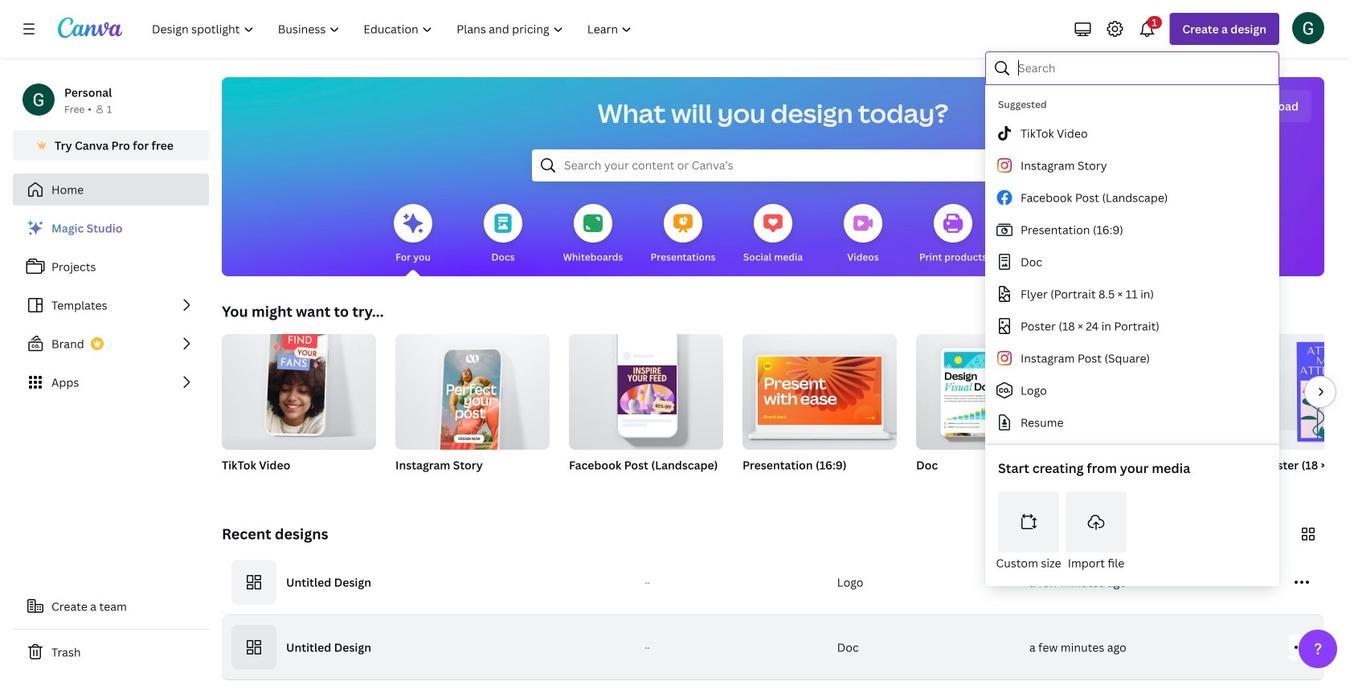 Task type: describe. For each thing, give the bounding box(es) containing it.
0 vertical spatial search search field
[[1018, 53, 1268, 84]]

1 vertical spatial search search field
[[564, 150, 982, 181]]

greg robinson image
[[1292, 12, 1324, 44]]



Task type: vqa. For each thing, say whether or not it's contained in the screenshot.
Search search box to the top
yes



Task type: locate. For each thing, give the bounding box(es) containing it.
Search search field
[[1018, 53, 1268, 84], [564, 150, 982, 181]]

1 horizontal spatial search search field
[[1018, 53, 1268, 84]]

None search field
[[532, 149, 1014, 182]]

top level navigation element
[[141, 13, 646, 45]]

group
[[222, 325, 376, 493], [222, 325, 376, 450], [743, 328, 897, 493], [743, 328, 897, 450], [395, 334, 550, 493], [395, 334, 550, 459], [569, 334, 723, 493], [916, 334, 1070, 493], [916, 334, 1070, 450], [1090, 334, 1244, 493], [1263, 334, 1350, 493]]

0 horizontal spatial search search field
[[564, 150, 982, 181]]

list
[[13, 212, 209, 399]]



